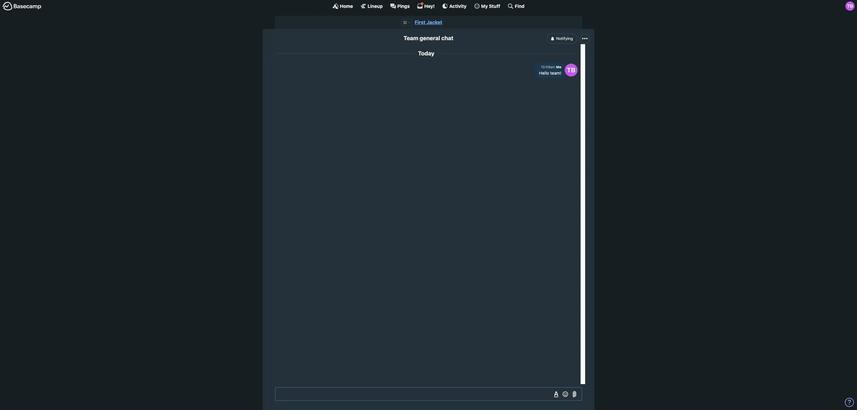Task type: describe. For each thing, give the bounding box(es) containing it.
home link
[[333, 3, 353, 9]]

10:09am element
[[541, 65, 555, 69]]

pings
[[398, 3, 410, 9]]

lineup
[[368, 3, 383, 9]]

find
[[515, 3, 525, 9]]

hello
[[539, 70, 549, 76]]

activity link
[[442, 3, 467, 9]]

team
[[404, 35, 419, 42]]

team!
[[551, 70, 562, 76]]

notifying link
[[547, 34, 578, 44]]

my
[[481, 3, 488, 9]]

10:09am hello team!
[[539, 65, 562, 76]]

main element
[[0, 0, 858, 12]]

jacket
[[427, 20, 443, 25]]

find button
[[508, 3, 525, 9]]

my stuff button
[[474, 3, 501, 9]]

pings button
[[390, 3, 410, 9]]

lineup link
[[361, 3, 383, 9]]

10:09am
[[541, 65, 555, 69]]

hey! button
[[417, 2, 435, 9]]

general
[[420, 35, 440, 42]]

10:09am link
[[541, 65, 555, 69]]



Task type: vqa. For each thing, say whether or not it's contained in the screenshot.
bottom "project"
no



Task type: locate. For each thing, give the bounding box(es) containing it.
0 vertical spatial tyler black image
[[846, 2, 855, 11]]

notifying
[[557, 36, 573, 41]]

stuff
[[489, 3, 501, 9]]

switch accounts image
[[2, 2, 41, 11]]

tyler black image
[[846, 2, 855, 11], [565, 64, 578, 76]]

team general chat
[[404, 35, 454, 42]]

None text field
[[275, 388, 583, 401]]

chat
[[442, 35, 454, 42]]

today
[[418, 50, 435, 57]]

home
[[340, 3, 353, 9]]

1 horizontal spatial tyler black image
[[846, 2, 855, 11]]

first jacket
[[415, 20, 443, 25]]

first
[[415, 20, 426, 25]]

my stuff
[[481, 3, 501, 9]]

activity
[[450, 3, 467, 9]]

first jacket link
[[415, 20, 443, 25]]

hey!
[[425, 3, 435, 9]]

1 vertical spatial tyler black image
[[565, 64, 578, 76]]

0 horizontal spatial tyler black image
[[565, 64, 578, 76]]



